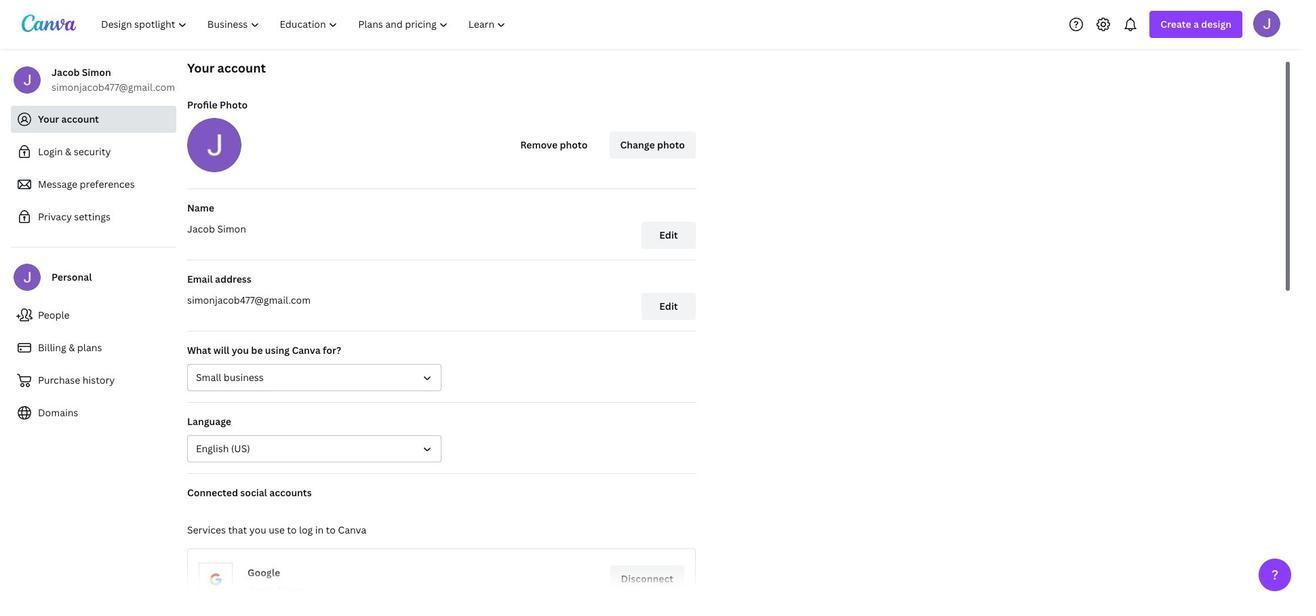 Task type: vqa. For each thing, say whether or not it's contained in the screenshot.
button
yes



Task type: describe. For each thing, give the bounding box(es) containing it.
top level navigation element
[[92, 11, 518, 38]]



Task type: locate. For each thing, give the bounding box(es) containing it.
jacob simon image
[[1254, 10, 1281, 37]]

None button
[[187, 364, 442, 391]]

Language: English (US) button
[[187, 436, 442, 463]]



